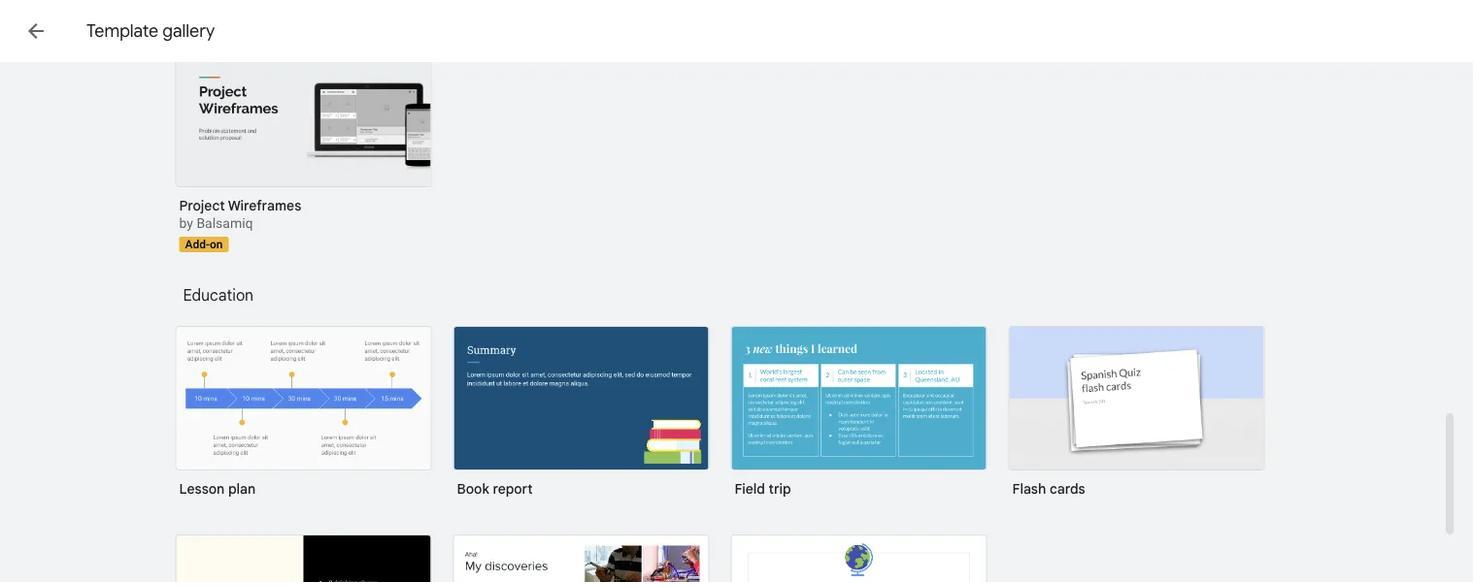 Task type: locate. For each thing, give the bounding box(es) containing it.
project wireframes by balsamiq add-on
[[179, 197, 301, 252]]

trip
[[769, 481, 792, 498]]

2 option from the left
[[453, 535, 708, 583]]

balsamiq
[[197, 216, 253, 232]]

wireframes
[[228, 197, 301, 214]]

book report option
[[453, 326, 710, 512]]

slides link
[[62, 12, 163, 54]]

flash cards
[[1013, 481, 1086, 498]]

0 horizontal spatial option
[[175, 535, 430, 583]]

2 horizontal spatial option
[[731, 535, 986, 583]]

flash
[[1013, 481, 1047, 498]]

1 horizontal spatial option
[[453, 535, 708, 583]]

field
[[735, 481, 765, 498]]

slides
[[109, 18, 163, 44]]

by
[[179, 216, 193, 232]]

option
[[175, 535, 430, 583], [453, 535, 708, 583], [731, 535, 986, 583]]

flash cards option
[[1009, 326, 1265, 512]]

template gallery
[[86, 20, 215, 42]]

add-
[[185, 238, 210, 252]]

field trip option
[[731, 326, 988, 512]]



Task type: vqa. For each thing, say whether or not it's contained in the screenshot.
Photo Pass
no



Task type: describe. For each thing, give the bounding box(es) containing it.
field trip
[[735, 481, 792, 498]]

choose template dialog dialog
[[0, 0, 1474, 583]]

lesson plan option
[[175, 326, 432, 512]]

balsamiq link
[[197, 216, 253, 232]]

on
[[210, 238, 223, 252]]

project
[[179, 197, 225, 214]]

education list box
[[175, 326, 1293, 583]]

plan
[[228, 481, 256, 498]]

project wireframes option
[[175, 43, 432, 253]]

gallery
[[163, 20, 215, 42]]

3 option from the left
[[731, 535, 986, 583]]

1 option from the left
[[175, 535, 430, 583]]

cards
[[1050, 481, 1086, 498]]

book report
[[457, 481, 533, 498]]

book
[[457, 481, 490, 498]]

lesson
[[179, 481, 225, 498]]

template
[[86, 20, 158, 42]]

lesson plan
[[179, 481, 256, 498]]

report
[[493, 481, 533, 498]]

education
[[183, 286, 254, 305]]



